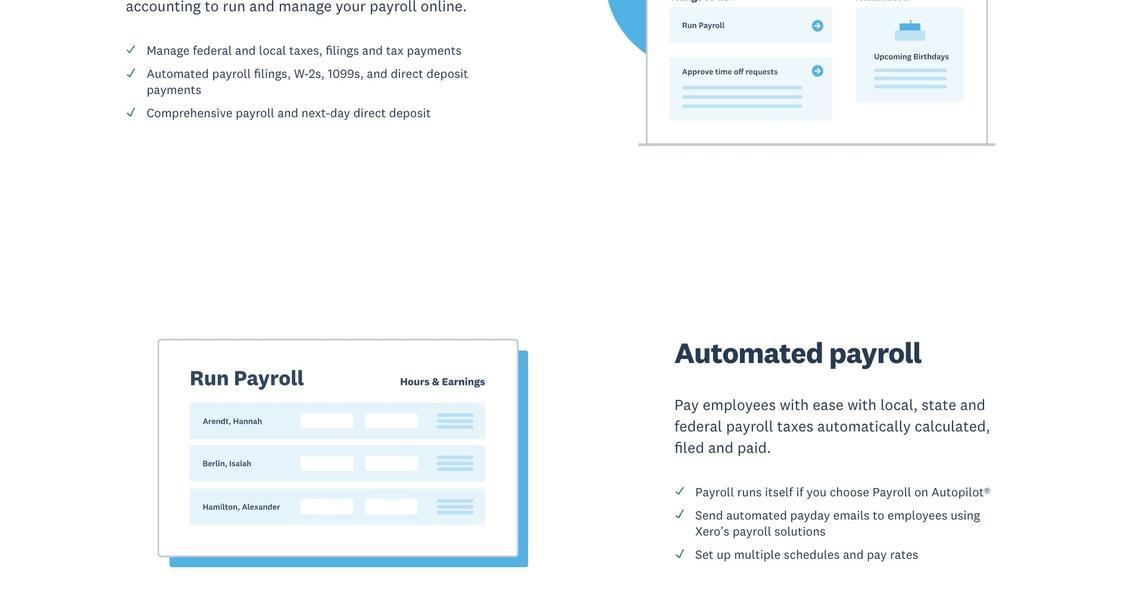Task type: describe. For each thing, give the bounding box(es) containing it.
automated payroll
[[674, 334, 922, 371]]

next-
[[301, 105, 330, 121]]

filed
[[674, 438, 704, 457]]

state
[[922, 395, 956, 414]]

2s,
[[309, 65, 325, 81]]

and inside automated payroll filings, w-2s, 1099s, and direct deposit payments
[[367, 65, 388, 81]]

automated
[[726, 507, 787, 523]]

set up multiple schedules and pay rates
[[695, 547, 918, 563]]

federal inside pay employees with ease with local, state and federal payroll taxes automatically calculated, filed and paid.
[[674, 417, 722, 436]]

and left next-
[[278, 105, 298, 121]]

filings,
[[254, 65, 291, 81]]

0 horizontal spatial direct
[[353, 105, 386, 121]]

2 with from the left
[[847, 395, 877, 414]]

employees inside send automated payday emails to employees using xero's payroll solutions
[[888, 507, 948, 523]]

runs
[[737, 484, 762, 500]]

direct inside automated payroll filings, w-2s, 1099s, and direct deposit payments
[[391, 65, 423, 81]]

payroll inside send automated payday emails to employees using xero's payroll solutions
[[733, 523, 771, 539]]

and up calculated,
[[960, 395, 986, 414]]

emails
[[833, 507, 870, 523]]

taxes
[[777, 417, 814, 436]]

payday
[[790, 507, 830, 523]]

you
[[807, 484, 827, 500]]

0 vertical spatial federal
[[193, 42, 232, 58]]

1 payroll from the left
[[695, 484, 734, 500]]

included image for set up multiple schedules and pay rates
[[674, 548, 685, 559]]

payroll runs itself if you choose payroll on autopilot®
[[695, 484, 991, 500]]

payments inside automated payroll filings, w-2s, 1099s, and direct deposit payments
[[147, 82, 201, 98]]

employees inside pay employees with ease with local, state and federal payroll taxes automatically calculated, filed and paid.
[[703, 395, 776, 414]]

0 vertical spatial payments
[[407, 42, 462, 58]]

solutions
[[774, 523, 826, 539]]

and right filed
[[708, 438, 734, 457]]

day
[[330, 105, 350, 121]]

send automated payday emails to employees using xero's payroll solutions
[[695, 507, 980, 539]]

and left the pay
[[843, 547, 864, 563]]

rates
[[890, 547, 918, 563]]

pay
[[867, 547, 887, 563]]

up
[[717, 547, 731, 563]]

if
[[796, 484, 803, 500]]

manage
[[147, 42, 190, 58]]

2 payroll from the left
[[872, 484, 911, 500]]

using
[[951, 507, 980, 523]]



Task type: locate. For each thing, give the bounding box(es) containing it.
1 horizontal spatial federal
[[674, 417, 722, 436]]

included image for manage federal and local taxes, filings and tax payments
[[126, 44, 136, 55]]

taxes,
[[289, 42, 323, 58]]

schedules
[[784, 547, 840, 563]]

1 vertical spatial deposit
[[389, 105, 431, 121]]

and left the local
[[235, 42, 256, 58]]

automated inside automated payroll filings, w-2s, 1099s, and direct deposit payments
[[147, 65, 209, 81]]

federal up filed
[[674, 417, 722, 436]]

w-
[[294, 65, 309, 81]]

direct
[[391, 65, 423, 81], [353, 105, 386, 121]]

1 with from the left
[[780, 395, 809, 414]]

1 vertical spatial federal
[[674, 417, 722, 436]]

0 vertical spatial deposit
[[426, 65, 468, 81]]

employees down on
[[888, 507, 948, 523]]

and left tax
[[362, 42, 383, 58]]

employees
[[703, 395, 776, 414], [888, 507, 948, 523]]

payroll up local,
[[829, 334, 922, 371]]

tax
[[386, 42, 404, 58]]

1099s,
[[328, 65, 364, 81]]

payroll up to
[[872, 484, 911, 500]]

included image for send automated payday emails to employees using xero's payroll solutions
[[674, 509, 685, 519]]

1 horizontal spatial employees
[[888, 507, 948, 523]]

included image for comprehensive payroll and next-day direct deposit
[[126, 106, 136, 117]]

payroll up paid.
[[726, 417, 773, 436]]

manage federal and local taxes, filings and tax payments
[[147, 42, 462, 58]]

automated
[[147, 65, 209, 81], [674, 334, 823, 371]]

comprehensive payroll and next-day direct deposit
[[147, 105, 431, 121]]

1 horizontal spatial direct
[[391, 65, 423, 81]]

ease
[[813, 395, 844, 414]]

payroll
[[212, 65, 251, 81], [236, 105, 274, 121], [829, 334, 922, 371], [726, 417, 773, 436], [733, 523, 771, 539]]

payroll inside pay employees with ease with local, state and federal payroll taxes automatically calculated, filed and paid.
[[726, 417, 773, 436]]

included image for automated payroll filings, w-2s, 1099s, and direct deposit payments
[[126, 67, 136, 78]]

payments up comprehensive
[[147, 82, 201, 98]]

multiple
[[734, 547, 781, 563]]

employees up paid.
[[703, 395, 776, 414]]

1 horizontal spatial payments
[[407, 42, 462, 58]]

calculated,
[[915, 417, 990, 436]]

payroll left the filings,
[[212, 65, 251, 81]]

federal
[[193, 42, 232, 58], [674, 417, 722, 436]]

direct down tax
[[391, 65, 423, 81]]

paid.
[[737, 438, 771, 457]]

set
[[695, 547, 714, 563]]

0 vertical spatial employees
[[703, 395, 776, 414]]

0 vertical spatial direct
[[391, 65, 423, 81]]

payroll inside automated payroll filings, w-2s, 1099s, and direct deposit payments
[[212, 65, 251, 81]]

0 horizontal spatial federal
[[193, 42, 232, 58]]

with up taxes
[[780, 395, 809, 414]]

choose
[[830, 484, 869, 500]]

0 horizontal spatial payments
[[147, 82, 201, 98]]

xero's
[[695, 523, 729, 539]]

itself
[[765, 484, 793, 500]]

payroll for automated payroll
[[829, 334, 922, 371]]

1 vertical spatial employees
[[888, 507, 948, 523]]

with up automatically
[[847, 395, 877, 414]]

autopilot®
[[932, 484, 991, 500]]

payroll for automated payroll filings, w-2s, 1099s, and direct deposit payments
[[212, 65, 251, 81]]

payments
[[407, 42, 462, 58], [147, 82, 201, 98]]

0 vertical spatial automated
[[147, 65, 209, 81]]

1 vertical spatial automated
[[674, 334, 823, 371]]

0 horizontal spatial automated
[[147, 65, 209, 81]]

payments right tax
[[407, 42, 462, 58]]

and
[[235, 42, 256, 58], [362, 42, 383, 58], [367, 65, 388, 81], [278, 105, 298, 121], [960, 395, 986, 414], [708, 438, 734, 457], [843, 547, 864, 563]]

pay
[[674, 395, 699, 414]]

with
[[780, 395, 809, 414], [847, 395, 877, 414]]

direct right day
[[353, 105, 386, 121]]

0 horizontal spatial employees
[[703, 395, 776, 414]]

automatically
[[817, 417, 911, 436]]

deposit inside automated payroll filings, w-2s, 1099s, and direct deposit payments
[[426, 65, 468, 81]]

pay employees with ease with local, state and federal payroll taxes automatically calculated, filed and paid.
[[674, 395, 990, 457]]

payroll down the filings,
[[236, 105, 274, 121]]

included image for payroll runs itself if you choose payroll on autopilot®
[[674, 486, 685, 496]]

filings
[[326, 42, 359, 58]]

0 horizontal spatial payroll
[[695, 484, 734, 500]]

1 vertical spatial payments
[[147, 82, 201, 98]]

0 horizontal spatial with
[[780, 395, 809, 414]]

payroll up send
[[695, 484, 734, 500]]

the run payroll screen displays the names of the employees to be paid, their hours and earnings. image
[[126, 296, 560, 591], [126, 296, 560, 591]]

federal right the manage
[[193, 42, 232, 58]]

included image
[[126, 44, 136, 55], [126, 67, 136, 78], [126, 106, 136, 117], [674, 486, 685, 496], [674, 509, 685, 519], [674, 548, 685, 559]]

comprehensive
[[147, 105, 233, 121]]

payroll
[[695, 484, 734, 500], [872, 484, 911, 500]]

deposit
[[426, 65, 468, 81], [389, 105, 431, 121]]

send
[[695, 507, 723, 523]]

local,
[[880, 395, 918, 414]]

1 horizontal spatial payroll
[[872, 484, 911, 500]]

1 vertical spatial direct
[[353, 105, 386, 121]]

on
[[914, 484, 928, 500]]

1 horizontal spatial automated
[[674, 334, 823, 371]]

local
[[259, 42, 286, 58]]

and down tax
[[367, 65, 388, 81]]

to
[[873, 507, 884, 523]]

payroll down automated
[[733, 523, 771, 539]]

automated for automated payroll
[[674, 334, 823, 371]]

payroll software for small business displays a list of things to do and reminders for the day. image
[[583, 0, 1017, 179], [583, 0, 1017, 179]]

1 horizontal spatial with
[[847, 395, 877, 414]]

automated payroll filings, w-2s, 1099s, and direct deposit payments
[[147, 65, 468, 98]]

automated for automated payroll filings, w-2s, 1099s, and direct deposit payments
[[147, 65, 209, 81]]

payroll for comprehensive payroll and next-day direct deposit
[[236, 105, 274, 121]]



Task type: vqa. For each thing, say whether or not it's contained in the screenshot.
RATES
yes



